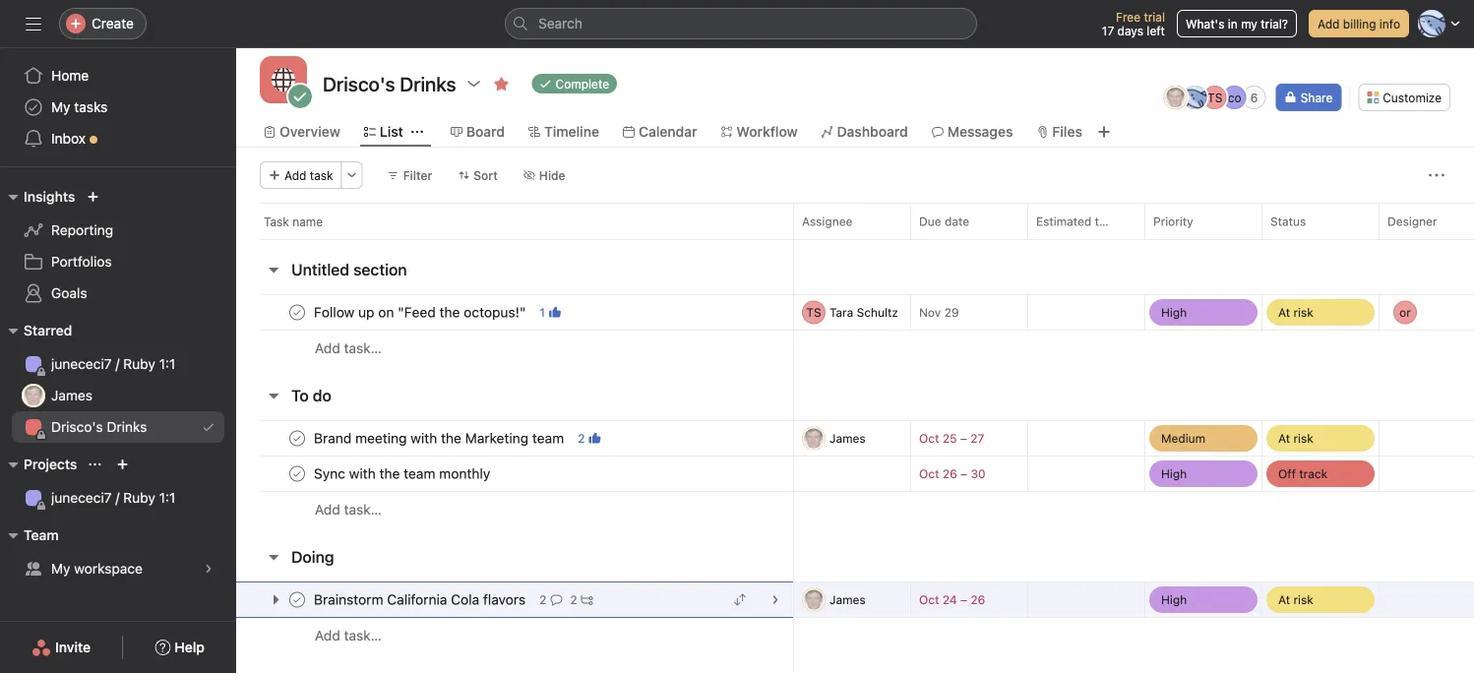 Task type: locate. For each thing, give the bounding box(es) containing it.
assignee
[[802, 215, 853, 228]]

at risk inside dropdown button
[[1278, 432, 1314, 445]]

add left billing
[[1318, 17, 1340, 31]]

designer
[[1388, 215, 1437, 228]]

– left the 27
[[960, 432, 967, 445]]

2 junececi7 / ruby 1:1 from the top
[[51, 490, 176, 506]]

1 high from the top
[[1161, 306, 1187, 319]]

2 high from the top
[[1161, 467, 1187, 481]]

1 horizontal spatial ja
[[807, 432, 820, 445]]

add task… button up doing "button"
[[315, 499, 382, 521]]

high inside header to do tree grid
[[1161, 467, 1187, 481]]

2 vertical spatial –
[[961, 593, 967, 607]]

completed image
[[285, 427, 309, 450], [285, 462, 309, 486], [285, 588, 309, 612]]

2 vertical spatial risk
[[1294, 593, 1314, 607]]

1 horizontal spatial 26
[[971, 593, 985, 607]]

1 vertical spatial junececi7
[[51, 490, 112, 506]]

– inside header doing "tree grid"
[[961, 593, 967, 607]]

files link
[[1037, 121, 1082, 143]]

add inside header untitled section tree grid
[[315, 340, 340, 356]]

1 high button from the top
[[1146, 295, 1262, 330]]

2 task… from the top
[[344, 501, 382, 518]]

search
[[538, 15, 583, 31]]

0 vertical spatial james
[[51, 387, 93, 404]]

1 vertical spatial risk
[[1294, 432, 1314, 445]]

add task
[[284, 168, 333, 182]]

junececi7 / ruby 1:1 up 'drisco's drinks' link at the left bottom of the page
[[51, 356, 176, 372]]

2 vertical spatial add task…
[[315, 627, 382, 644]]

junececi7 down starred
[[51, 356, 112, 372]]

james inside button
[[830, 593, 866, 607]]

james button
[[802, 588, 906, 612]]

collapse task list for this section image left doing "button"
[[266, 549, 281, 565]]

search button
[[505, 8, 977, 39]]

my
[[51, 99, 70, 115], [51, 560, 70, 577]]

header doing tree grid
[[236, 582, 1474, 653]]

customize
[[1383, 91, 1442, 104]]

add task… inside header untitled section tree grid
[[315, 340, 382, 356]]

/ down new project or portfolio image
[[115, 490, 120, 506]]

add task… inside header to do tree grid
[[315, 501, 382, 518]]

1 vertical spatial ruby
[[123, 490, 155, 506]]

at risk button
[[1263, 295, 1379, 330], [1263, 583, 1379, 617]]

insights
[[24, 188, 75, 205]]

3 add task… row from the top
[[236, 617, 1474, 653]]

2 comments image
[[550, 594, 562, 606]]

2 collapse task list for this section image from the top
[[266, 549, 281, 565]]

drisco's drinks
[[323, 72, 456, 95]]

/ up 'drisco's drinks' link at the left bottom of the page
[[115, 356, 120, 372]]

completed image inside sync with the team monthly cell
[[285, 462, 309, 486]]

3 completed checkbox from the top
[[285, 462, 309, 486]]

0 vertical spatial my
[[51, 99, 70, 115]]

0 vertical spatial risk
[[1294, 306, 1314, 319]]

reporting
[[51, 222, 113, 238]]

1 my from the top
[[51, 99, 70, 115]]

at risk inside header untitled section tree grid
[[1278, 306, 1314, 319]]

0 vertical spatial 26
[[943, 467, 957, 481]]

add task… row down james button
[[236, 617, 1474, 653]]

1 add task… from the top
[[315, 340, 382, 356]]

2 at from the top
[[1278, 432, 1290, 445]]

task… for untitled section
[[344, 340, 382, 356]]

add task… row
[[236, 330, 1474, 366], [236, 491, 1474, 528], [236, 617, 1474, 653]]

1 add task… button from the top
[[315, 338, 382, 359]]

completed checkbox inside brand meeting with the marketing team 'cell'
[[285, 427, 309, 450]]

at risk
[[1278, 306, 1314, 319], [1278, 432, 1314, 445], [1278, 593, 1314, 607]]

1:1 up 'drisco's drinks' link at the left bottom of the page
[[159, 356, 176, 372]]

days
[[1118, 24, 1144, 37]]

2 completed checkbox from the top
[[285, 427, 309, 450]]

drisco's drinks link
[[12, 411, 224, 443]]

2
[[578, 432, 585, 445]]

1 vertical spatial at risk button
[[1263, 583, 1379, 617]]

task… for doing
[[344, 627, 382, 644]]

task
[[264, 215, 289, 228]]

26 left 30
[[943, 467, 957, 481]]

row
[[236, 203, 1474, 239], [260, 238, 1474, 240], [236, 294, 1474, 331], [236, 420, 1474, 457], [236, 456, 1474, 492], [236, 582, 1474, 618]]

2 vertical spatial ja
[[807, 432, 820, 445]]

dashboard link
[[821, 121, 908, 143]]

3 risk from the top
[[1294, 593, 1314, 607]]

junececi7 / ruby 1:1 for "junececi7 / ruby 1:1" link within the projects element
[[51, 490, 176, 506]]

workflow
[[737, 124, 798, 140]]

insights button
[[0, 185, 75, 209]]

1 at risk button from the top
[[1263, 295, 1379, 330]]

completed checkbox inside the follow up on "feed the octopus!" cell
[[285, 301, 309, 324]]

customize button
[[1358, 84, 1451, 111]]

0 horizontal spatial 26
[[943, 467, 957, 481]]

add inside header to do tree grid
[[315, 501, 340, 518]]

add task… button
[[315, 338, 382, 359], [315, 499, 382, 521], [315, 625, 382, 647]]

header untitled section tree grid
[[236, 294, 1474, 366]]

0 vertical spatial collapse task list for this section image
[[266, 262, 281, 278]]

1 vertical spatial at
[[1278, 432, 1290, 445]]

goals link
[[12, 278, 224, 309]]

completed checkbox inside brainstorm california cola flavors cell
[[285, 588, 309, 612]]

my down team
[[51, 560, 70, 577]]

0 vertical spatial add task… row
[[236, 330, 1474, 366]]

off
[[1278, 467, 1296, 481]]

doing
[[291, 548, 334, 566]]

my workspace link
[[12, 553, 224, 585]]

1 risk from the top
[[1294, 306, 1314, 319]]

at risk button inside header untitled section tree grid
[[1263, 295, 1379, 330]]

add inside header doing "tree grid"
[[315, 627, 340, 644]]

high
[[1161, 306, 1187, 319], [1161, 467, 1187, 481], [1161, 593, 1187, 607]]

overview
[[280, 124, 340, 140]]

nov
[[919, 306, 941, 319]]

1 vertical spatial add task…
[[315, 501, 382, 518]]

high for off track
[[1161, 467, 1187, 481]]

high button inside header untitled section tree grid
[[1146, 295, 1262, 330]]

1 vertical spatial –
[[961, 467, 968, 481]]

teams element
[[0, 518, 236, 589]]

james
[[51, 387, 93, 404], [830, 432, 866, 445], [830, 593, 866, 607]]

– left 30
[[961, 467, 968, 481]]

junececi7 / ruby 1:1 down new project or portfolio image
[[51, 490, 176, 506]]

2 1:1 from the top
[[159, 490, 176, 506]]

ruby up drinks
[[123, 356, 155, 372]]

0 vertical spatial at risk
[[1278, 306, 1314, 319]]

1 vertical spatial junececi7 / ruby 1:1 link
[[12, 482, 224, 514]]

2 oct from the top
[[919, 467, 939, 481]]

Completed checkbox
[[285, 301, 309, 324], [285, 427, 309, 450], [285, 462, 309, 486], [285, 588, 309, 612]]

ruby for "junececi7 / ruby 1:1" link within the projects element
[[123, 490, 155, 506]]

1 1:1 from the top
[[159, 356, 176, 372]]

0 horizontal spatial ts
[[806, 306, 821, 319]]

risk inside header untitled section tree grid
[[1294, 306, 1314, 319]]

junececi7 / ruby 1:1 inside starred element
[[51, 356, 176, 372]]

details image
[[770, 594, 781, 606]]

task
[[310, 168, 333, 182]]

completed image inside brand meeting with the marketing team 'cell'
[[285, 427, 309, 450]]

3 task… from the top
[[344, 627, 382, 644]]

oct left 25 at bottom
[[919, 432, 939, 445]]

0 vertical spatial add task…
[[315, 340, 382, 356]]

2 vertical spatial oct
[[919, 593, 939, 607]]

task… down the brainstorm california cola flavors text box
[[344, 627, 382, 644]]

james inside starred element
[[51, 387, 93, 404]]

what's
[[1186, 17, 1225, 31]]

2 add task… from the top
[[315, 501, 382, 518]]

1 at risk from the top
[[1278, 306, 1314, 319]]

collapse task list for this section image
[[266, 262, 281, 278], [266, 549, 281, 565]]

–
[[960, 432, 967, 445], [961, 467, 968, 481], [961, 593, 967, 607]]

oct down "oct 25 – 27"
[[919, 467, 939, 481]]

2 vertical spatial completed image
[[285, 588, 309, 612]]

0 vertical spatial high button
[[1146, 295, 1262, 330]]

what's in my trial?
[[1186, 17, 1288, 31]]

/ inside starred element
[[115, 356, 120, 372]]

oct for oct 25 – 27
[[919, 432, 939, 445]]

risk inside dropdown button
[[1294, 432, 1314, 445]]

1 vertical spatial 26
[[971, 593, 985, 607]]

junececi7 inside projects element
[[51, 490, 112, 506]]

task… inside header to do tree grid
[[344, 501, 382, 518]]

junececi7 inside starred element
[[51, 356, 112, 372]]

create
[[92, 15, 134, 31]]

free
[[1116, 10, 1141, 24]]

1 task… from the top
[[344, 340, 382, 356]]

1 oct from the top
[[919, 432, 939, 445]]

1 completed image from the top
[[285, 427, 309, 450]]

0 vertical spatial 1:1
[[159, 356, 176, 372]]

list
[[380, 124, 403, 140]]

trial?
[[1261, 17, 1288, 31]]

0 vertical spatial junececi7 / ruby 1:1 link
[[12, 348, 224, 380]]

26
[[943, 467, 957, 481], [971, 593, 985, 607]]

1:1 up teams element
[[159, 490, 176, 506]]

2 completed image from the top
[[285, 462, 309, 486]]

0 vertical spatial add task… button
[[315, 338, 382, 359]]

collapse task list for this section image left "untitled"
[[266, 262, 281, 278]]

1 add task… row from the top
[[236, 330, 1474, 366]]

4 completed checkbox from the top
[[285, 588, 309, 612]]

2 vertical spatial add task… row
[[236, 617, 1474, 653]]

add task… row for untitled section
[[236, 330, 1474, 366]]

0 vertical spatial oct
[[919, 432, 939, 445]]

2 risk from the top
[[1294, 432, 1314, 445]]

2 at risk from the top
[[1278, 432, 1314, 445]]

ruby down new project or portfolio image
[[123, 490, 155, 506]]

to do button
[[291, 378, 332, 413]]

0 vertical spatial junececi7 / ruby 1:1
[[51, 356, 176, 372]]

2 vertical spatial task…
[[344, 627, 382, 644]]

1 vertical spatial ja
[[27, 389, 40, 403]]

1 vertical spatial task…
[[344, 501, 382, 518]]

0 vertical spatial at risk button
[[1263, 295, 1379, 330]]

1 vertical spatial oct
[[919, 467, 939, 481]]

add task… inside header doing "tree grid"
[[315, 627, 382, 644]]

ts left co
[[1208, 91, 1223, 104]]

projects button
[[0, 453, 77, 476]]

share
[[1301, 91, 1333, 104]]

add left task
[[284, 168, 307, 182]]

add up doing "button"
[[315, 501, 340, 518]]

1 vertical spatial james
[[830, 432, 866, 445]]

0 horizontal spatial more actions image
[[346, 169, 358, 181]]

completed checkbox inside sync with the team monthly cell
[[285, 462, 309, 486]]

dashboard
[[837, 124, 908, 140]]

1 vertical spatial high button
[[1146, 457, 1262, 491]]

starred element
[[0, 313, 236, 447]]

0 vertical spatial high
[[1161, 306, 1187, 319]]

add up do
[[315, 340, 340, 356]]

tasks
[[74, 99, 108, 115]]

hide button
[[515, 161, 574, 189]]

add task… button for doing
[[315, 625, 382, 647]]

1 junececi7 / ruby 1:1 link from the top
[[12, 348, 224, 380]]

junececi7 for "junececi7 / ruby 1:1" link within the projects element
[[51, 490, 112, 506]]

1 vertical spatial 1:1
[[159, 490, 176, 506]]

0 vertical spatial /
[[115, 356, 120, 372]]

2 vertical spatial add task… button
[[315, 625, 382, 647]]

add billing info
[[1318, 17, 1400, 31]]

high for at risk
[[1161, 306, 1187, 319]]

oct left 24
[[919, 593, 939, 607]]

26 inside header doing "tree grid"
[[971, 593, 985, 607]]

– right 24
[[961, 593, 967, 607]]

1 vertical spatial completed image
[[285, 462, 309, 486]]

1 completed checkbox from the top
[[285, 301, 309, 324]]

more actions image
[[1429, 167, 1445, 183], [346, 169, 358, 181]]

26 right 24
[[971, 593, 985, 607]]

completed image for oct 25 – 27
[[285, 427, 309, 450]]

trial
[[1144, 10, 1165, 24]]

1:1
[[159, 356, 176, 372], [159, 490, 176, 506]]

1:1 inside starred element
[[159, 356, 176, 372]]

starred
[[24, 322, 72, 339]]

/ inside projects element
[[115, 490, 120, 506]]

high inside header untitled section tree grid
[[1161, 306, 1187, 319]]

0 vertical spatial junececi7
[[51, 356, 112, 372]]

0 vertical spatial at
[[1278, 306, 1290, 319]]

hide sidebar image
[[26, 16, 41, 31]]

26 inside header to do tree grid
[[943, 467, 957, 481]]

add for 'add billing info' button
[[1318, 17, 1340, 31]]

share button
[[1276, 84, 1342, 111]]

in
[[1228, 17, 1238, 31]]

my inside global element
[[51, 99, 70, 115]]

2 vertical spatial high
[[1161, 593, 1187, 607]]

oct
[[919, 432, 939, 445], [919, 467, 939, 481], [919, 593, 939, 607]]

junececi7 down show options, current sort, top icon
[[51, 490, 112, 506]]

1 junececi7 from the top
[[51, 356, 112, 372]]

0 vertical spatial ja
[[1169, 91, 1182, 104]]

3 at from the top
[[1278, 593, 1290, 607]]

1 vertical spatial my
[[51, 560, 70, 577]]

1
[[540, 306, 545, 319]]

0 vertical spatial –
[[960, 432, 967, 445]]

1 / from the top
[[115, 356, 120, 372]]

more actions image up designer
[[1429, 167, 1445, 183]]

ruby inside projects element
[[123, 490, 155, 506]]

at inside header doing "tree grid"
[[1278, 593, 1290, 607]]

1 vertical spatial ts
[[806, 306, 821, 319]]

header to do tree grid
[[236, 420, 1474, 528]]

help
[[174, 639, 205, 655]]

2 ruby from the top
[[123, 490, 155, 506]]

– for 30
[[961, 467, 968, 481]]

junececi7
[[51, 356, 112, 372], [51, 490, 112, 506]]

3 add task… button from the top
[[315, 625, 382, 647]]

30
[[971, 467, 986, 481]]

3 oct from the top
[[919, 593, 939, 607]]

co
[[1228, 91, 1242, 104]]

1 vertical spatial at risk
[[1278, 432, 1314, 445]]

oct for oct 24 – 26
[[919, 593, 939, 607]]

0 vertical spatial completed image
[[285, 427, 309, 450]]

my inside teams element
[[51, 560, 70, 577]]

expand subtask list for the task brainstorm california cola flavors image
[[268, 592, 283, 608]]

3 high button from the top
[[1146, 583, 1262, 617]]

2 high button from the top
[[1146, 457, 1262, 491]]

0 vertical spatial task…
[[344, 340, 382, 356]]

add task… down the brainstorm california cola flavors text box
[[315, 627, 382, 644]]

3 completed image from the top
[[285, 588, 309, 612]]

2 vertical spatial james
[[830, 593, 866, 607]]

2 my from the top
[[51, 560, 70, 577]]

task… down follow up on "feed the octopus!" text field
[[344, 340, 382, 356]]

1 vertical spatial high
[[1161, 467, 1187, 481]]

2 junececi7 / ruby 1:1 link from the top
[[12, 482, 224, 514]]

ts inside row
[[806, 306, 821, 319]]

– for 26
[[961, 593, 967, 607]]

show options, current sort, top image
[[89, 459, 101, 470]]

oct 26 – 30
[[919, 467, 986, 481]]

/
[[115, 356, 120, 372], [115, 490, 120, 506]]

collapse task list for this section image for untitled section
[[266, 262, 281, 278]]

oct inside header doing "tree grid"
[[919, 593, 939, 607]]

3 at risk from the top
[[1278, 593, 1314, 607]]

/ for "junececi7 / ruby 1:1" link within the projects element
[[115, 490, 120, 506]]

task… inside header doing "tree grid"
[[344, 627, 382, 644]]

1 collapse task list for this section image from the top
[[266, 262, 281, 278]]

1 horizontal spatial ts
[[1208, 91, 1223, 104]]

add task… row down tara schultz
[[236, 330, 1474, 366]]

add task… up doing "button"
[[315, 501, 382, 518]]

add task… button up do
[[315, 338, 382, 359]]

3 high from the top
[[1161, 593, 1187, 607]]

projects element
[[0, 447, 236, 518]]

at inside header untitled section tree grid
[[1278, 306, 1290, 319]]

1 vertical spatial add task… button
[[315, 499, 382, 521]]

at for high
[[1278, 306, 1290, 319]]

junececi7 / ruby 1:1 link up 'drisco's drinks' link at the left bottom of the page
[[12, 348, 224, 380]]

add task… row up james button
[[236, 491, 1474, 528]]

timeline
[[544, 124, 599, 140]]

add task… up do
[[315, 340, 382, 356]]

1 junececi7 / ruby 1:1 from the top
[[51, 356, 176, 372]]

add task button
[[260, 161, 342, 189]]

1 vertical spatial collapse task list for this section image
[[266, 549, 281, 565]]

1 ruby from the top
[[123, 356, 155, 372]]

my left tasks in the left top of the page
[[51, 99, 70, 115]]

2 button
[[574, 429, 605, 448]]

2 vertical spatial high button
[[1146, 583, 1262, 617]]

1 vertical spatial /
[[115, 490, 120, 506]]

1 vertical spatial junececi7 / ruby 1:1
[[51, 490, 176, 506]]

at inside dropdown button
[[1278, 432, 1290, 445]]

1 at from the top
[[1278, 306, 1290, 319]]

my workspace
[[51, 560, 143, 577]]

junececi7 / ruby 1:1 inside projects element
[[51, 490, 176, 506]]

0 horizontal spatial ja
[[27, 389, 40, 403]]

29
[[944, 306, 959, 319]]

more actions image right task
[[346, 169, 358, 181]]

junececi7 / ruby 1:1 link down new project or portfolio image
[[12, 482, 224, 514]]

Sync with the team monthly text field
[[310, 464, 496, 484]]

brand meeting with the marketing team cell
[[236, 420, 794, 457]]

row containing task name
[[236, 203, 1474, 239]]

2 / from the top
[[115, 490, 120, 506]]

2 vertical spatial at
[[1278, 593, 1290, 607]]

3 add task… from the top
[[315, 627, 382, 644]]

1 vertical spatial add task… row
[[236, 491, 1474, 528]]

add down doing "button"
[[315, 627, 340, 644]]

add for second add task… button from the top of the page
[[315, 501, 340, 518]]

team button
[[0, 524, 59, 547]]

ruby
[[123, 356, 155, 372], [123, 490, 155, 506]]

2 at risk button from the top
[[1263, 583, 1379, 617]]

starred button
[[0, 319, 72, 342]]

6
[[1251, 91, 1258, 104]]

remove from starred image
[[494, 76, 509, 92]]

junececi7 / ruby 1:1 link
[[12, 348, 224, 380], [12, 482, 224, 514]]

1:1 inside projects element
[[159, 490, 176, 506]]

add task… button down the brainstorm california cola flavors text box
[[315, 625, 382, 647]]

2 vertical spatial at risk
[[1278, 593, 1314, 607]]

sort button
[[449, 161, 507, 189]]

show options image
[[466, 76, 482, 92]]

ruby inside starred element
[[123, 356, 155, 372]]

ts left tara
[[806, 306, 821, 319]]

task… inside header untitled section tree grid
[[344, 340, 382, 356]]

add for add task… button associated with doing
[[315, 627, 340, 644]]

2 junececi7 from the top
[[51, 490, 112, 506]]

0 vertical spatial ruby
[[123, 356, 155, 372]]

task… down the sync with the team monthly 'text field'
[[344, 501, 382, 518]]

drinks
[[107, 419, 147, 435]]



Task type: describe. For each thing, give the bounding box(es) containing it.
row containing 1
[[236, 294, 1474, 331]]

completed image
[[285, 301, 309, 324]]

Brand meeting with the Marketing team text field
[[310, 429, 570, 448]]

new image
[[87, 191, 99, 203]]

board link
[[451, 121, 505, 143]]

my for my tasks
[[51, 99, 70, 115]]

2 horizontal spatial ja
[[1169, 91, 1182, 104]]

to do
[[291, 386, 332, 405]]

workspace
[[74, 560, 143, 577]]

follow up on "feed the octopus!" cell
[[236, 294, 794, 331]]

name
[[292, 215, 323, 228]]

row containing 2
[[236, 420, 1474, 457]]

doing button
[[291, 539, 334, 575]]

nov 29
[[919, 306, 959, 319]]

home link
[[12, 60, 224, 92]]

2 add task… button from the top
[[315, 499, 382, 521]]

at risk button
[[1263, 421, 1379, 456]]

collapse task list for this section image
[[266, 388, 281, 404]]

Brainstorm California Cola flavors text field
[[310, 590, 532, 610]]

/ for second "junececi7 / ruby 1:1" link from the bottom
[[115, 356, 120, 372]]

2 add task… row from the top
[[236, 491, 1474, 528]]

reporting link
[[12, 215, 224, 246]]

hide
[[539, 168, 565, 182]]

risk for medium
[[1294, 432, 1314, 445]]

completed checkbox for brand meeting with the marketing team text box at the bottom
[[285, 427, 309, 450]]

add task… button for untitled section
[[315, 338, 382, 359]]

complete button
[[523, 70, 626, 97]]

2 subtasks image
[[581, 594, 593, 606]]

25
[[943, 432, 957, 445]]

ja inside starred element
[[27, 389, 40, 403]]

invite
[[55, 639, 91, 655]]

row containing james
[[236, 582, 1474, 618]]

ra
[[1188, 91, 1203, 104]]

messages link
[[932, 121, 1013, 143]]

27
[[971, 432, 984, 445]]

oct 25 – 27
[[919, 432, 984, 445]]

medium
[[1161, 432, 1206, 445]]

junececi7 / ruby 1:1 for second "junececi7 / ruby 1:1" link from the bottom
[[51, 356, 176, 372]]

due
[[919, 215, 941, 228]]

or
[[1400, 306, 1411, 319]]

global element
[[0, 48, 236, 166]]

move tasks between sections image
[[734, 594, 746, 606]]

what's in my trial? button
[[1177, 10, 1297, 37]]

section
[[353, 260, 407, 279]]

home
[[51, 67, 89, 84]]

completed checkbox for follow up on "feed the octopus!" text field
[[285, 301, 309, 324]]

off track button
[[1263, 457, 1379, 491]]

date
[[945, 215, 969, 228]]

high inside header doing "tree grid"
[[1161, 593, 1187, 607]]

tara schultz
[[830, 306, 898, 319]]

schultz
[[857, 306, 898, 319]]

ja inside row
[[807, 432, 820, 445]]

add task… for doing
[[315, 627, 382, 644]]

help button
[[142, 630, 217, 665]]

new project or portfolio image
[[117, 459, 128, 470]]

left
[[1147, 24, 1165, 37]]

my tasks
[[51, 99, 108, 115]]

completed checkbox for the sync with the team monthly 'text field'
[[285, 462, 309, 486]]

complete
[[556, 77, 609, 91]]

to
[[291, 386, 309, 405]]

untitled section button
[[291, 252, 407, 287]]

high button for at risk
[[1146, 295, 1262, 330]]

timeline link
[[529, 121, 599, 143]]

oct for oct 26 – 30
[[919, 467, 939, 481]]

untitled
[[291, 260, 349, 279]]

junececi7 for second "junececi7 / ruby 1:1" link from the bottom
[[51, 356, 112, 372]]

tab actions image
[[411, 126, 423, 138]]

add task… row for doing
[[236, 617, 1474, 653]]

goals
[[51, 285, 87, 301]]

estimated time
[[1036, 215, 1119, 228]]

risk for high
[[1294, 306, 1314, 319]]

globe image
[[272, 68, 295, 92]]

or button
[[1380, 295, 1474, 330]]

billing
[[1343, 17, 1376, 31]]

time
[[1095, 215, 1119, 228]]

add task… for untitled section
[[315, 340, 382, 356]]

high button inside header doing "tree grid"
[[1146, 583, 1262, 617]]

james inside header to do tree grid
[[830, 432, 866, 445]]

row containing oct 26
[[236, 456, 1474, 492]]

insights element
[[0, 179, 236, 313]]

at risk button inside header doing "tree grid"
[[1263, 583, 1379, 617]]

17
[[1102, 24, 1114, 37]]

projects
[[24, 456, 77, 472]]

0 vertical spatial ts
[[1208, 91, 1223, 104]]

off track
[[1278, 467, 1328, 481]]

high button for off track
[[1146, 457, 1262, 491]]

status
[[1271, 215, 1306, 228]]

junececi7 / ruby 1:1 link inside projects element
[[12, 482, 224, 514]]

completed image for oct 26 – 30
[[285, 462, 309, 486]]

at risk for medium
[[1278, 432, 1314, 445]]

search list box
[[505, 8, 977, 39]]

at risk for high
[[1278, 306, 1314, 319]]

inbox
[[51, 130, 86, 147]]

overview link
[[264, 121, 340, 143]]

collapse task list for this section image for doing
[[266, 549, 281, 565]]

add for untitled section's add task… button
[[315, 340, 340, 356]]

sort
[[474, 168, 498, 182]]

Follow up on "Feed the octopus!" text field
[[310, 303, 532, 322]]

medium button
[[1146, 421, 1262, 456]]

at for medium
[[1278, 432, 1290, 445]]

see details, my workspace image
[[203, 563, 215, 575]]

portfolios link
[[12, 246, 224, 278]]

due date
[[919, 215, 969, 228]]

info
[[1380, 17, 1400, 31]]

– for 27
[[960, 432, 967, 445]]

my for my workspace
[[51, 560, 70, 577]]

task name
[[264, 215, 323, 228]]

list link
[[364, 121, 403, 143]]

brainstorm california cola flavors cell
[[236, 582, 794, 618]]

do
[[313, 386, 332, 405]]

add tab image
[[1096, 124, 1112, 140]]

create button
[[59, 8, 147, 39]]

ruby for second "junececi7 / ruby 1:1" link from the bottom
[[123, 356, 155, 372]]

risk inside header doing "tree grid"
[[1294, 593, 1314, 607]]

tara
[[830, 306, 853, 319]]

filter
[[403, 168, 432, 182]]

my
[[1241, 17, 1258, 31]]

free trial 17 days left
[[1102, 10, 1165, 37]]

inbox link
[[12, 123, 224, 155]]

sync with the team monthly cell
[[236, 456, 794, 492]]

team
[[24, 527, 59, 543]]

drisco's drinks
[[51, 419, 147, 435]]

1 horizontal spatial more actions image
[[1429, 167, 1445, 183]]

oct 24 – 26
[[919, 593, 985, 607]]

track
[[1299, 467, 1328, 481]]

calendar link
[[623, 121, 697, 143]]

at risk inside header doing "tree grid"
[[1278, 593, 1314, 607]]



Task type: vqa. For each thing, say whether or not it's contained in the screenshot.
the bottom the Create
no



